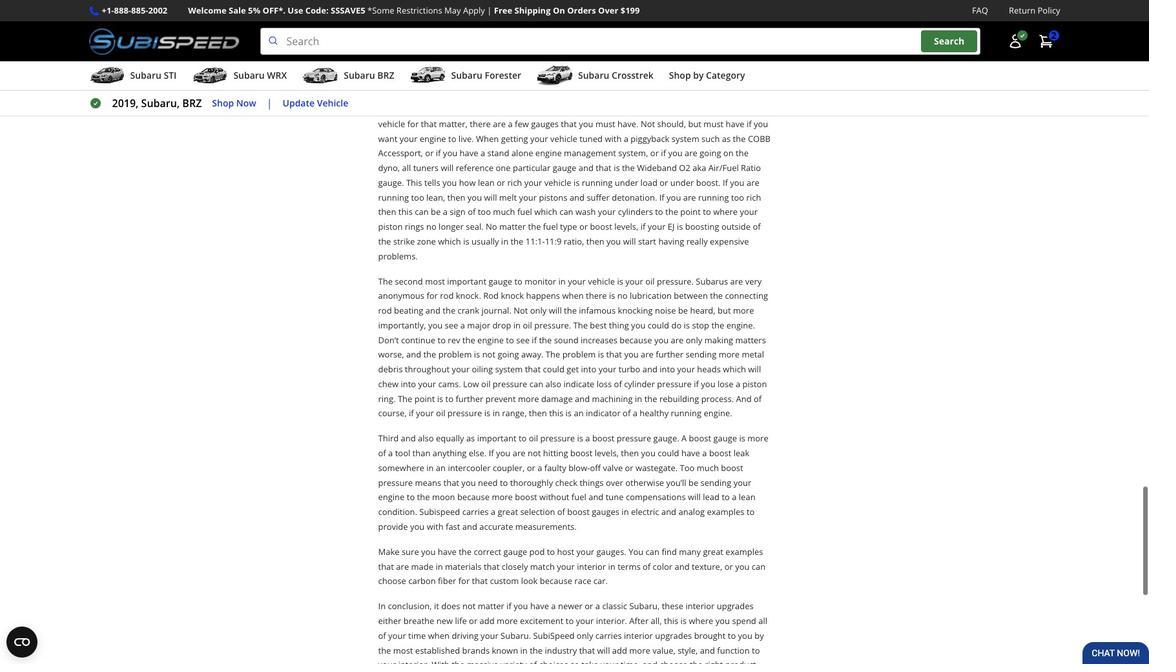Task type: locate. For each thing, give the bounding box(es) containing it.
melt
[[499, 192, 517, 203]]

going inside the second most important gauge to monitor in your vehicle is your oil pressure. subarus are very anonymous for rod knock. rod knock happens when there is no lubrication between the connecting rod beating and the crank journal. not only will the infamous knocking noise be heard, but more importantly, you see a major drop in oil pressure. the best thing you could do is stop the engine. don't continue to rev the engine to see if the sound increases because you are only making matters worse, and the problem is not going away. the problem is that you are further sending more metal debris throughout your oiling system that could get into your turbo and into your heads which will chew into your cams. low oil pressure can also indicate loss of cylinder pressure if you lose a piston ring. the point is to further prevent more damage and machining in the rebuilding process. and of course, if your oil pressure is in range, then this is an indicator of a healthy running engine.
[[498, 349, 519, 361]]

lose
[[718, 378, 733, 390]]

for inside the second most important gauge to monitor in your vehicle is your oil pressure. subarus are very anonymous for rod knock. rod knock happens when there is no lubrication between the connecting rod beating and the crank journal. not only will the infamous knocking noise be heard, but more importantly, you see a major drop in oil pressure. the best thing you could do is stop the engine. don't continue to rev the engine to see if the sound increases because you are only making matters worse, and the problem is not going away. the problem is that you are further sending more metal debris throughout your oiling system that could get into your turbo and into your heads which will chew into your cams. low oil pressure can also indicate loss of cylinder pressure if you lose a piston ring. the point is to further prevent more damage and machining in the rebuilding process. and of course, if your oil pressure is in range, then this is an indicator of a healthy running engine.
[[427, 290, 438, 302]]

system inside 'chances are, your wrx is modified. and if you have any turbocharged vehicle or any modified vehicle for that matter, there are a few gauges that you must have. not should, but must have if you want your engine to live. when getting your vehicle tuned with a piggyback system such as the cobb accessport, or if you have a stand alone engine management system, or if you are going on the dyno, all tuners will reference one particular gauge and that is the wideband o2 aka air/fuel ratio gauge. this tells you how lean or rich your vehicle is running under load or under boost. if you are running too lean, then you will melt your pistons and suffer detonation. if you are running too rich then this can be a sign of too much fuel which can wash your cylinders to the point to where your piston rings no longer seal. no matter the fuel type or boost levels, if your ej is boosting outside of the strike zone which is usually in the 11:1-11:9 ratio, then you will start having really expensive problems.'
[[672, 133, 699, 144]]

vehicle up pistons on the left of page
[[544, 177, 571, 188]]

engine
[[420, 133, 446, 144], [535, 147, 562, 159], [477, 334, 504, 346], [378, 492, 405, 503]]

or right load
[[660, 177, 668, 188]]

faq
[[972, 5, 988, 16]]

and right fast
[[462, 521, 477, 533]]

1 horizontal spatial and
[[736, 393, 752, 405]]

there up 'infamous'
[[586, 290, 607, 302]]

correct
[[474, 546, 501, 558]]

going left away.
[[498, 349, 519, 361]]

point up boosting on the top
[[680, 206, 701, 218]]

you up turbo
[[624, 349, 639, 361]]

matter inside in conclusion, it does not matter if you have a newer or a classic subaru, these interior upgrades either breathe new life or add more excitement to your interior. after all, this is where you spend all of your time when driving your subaru. subispeed only carries interior upgrades brought to you by the most established brands known in the industry that will add more value, style, and function to your interior. with the massive variety of choices so take your time, and choose the right pro
[[478, 601, 504, 613]]

2 vertical spatial for
[[458, 576, 470, 587]]

button image
[[1007, 34, 1023, 49]]

running up suffer
[[582, 177, 613, 188]]

0 vertical spatial examples
[[707, 506, 744, 518]]

levels, down cylinders
[[614, 221, 638, 233]]

of down either
[[378, 630, 386, 642]]

by left category
[[693, 69, 704, 81]]

only down the happens
[[530, 305, 547, 317]]

subaru, up after
[[629, 601, 660, 613]]

2 button
[[1032, 29, 1060, 54]]

which down the longer
[[438, 236, 461, 247]]

things
[[580, 477, 604, 489]]

free
[[494, 5, 512, 16]]

but inside 'chances are, your wrx is modified. and if you have any turbocharged vehicle or any modified vehicle for that matter, there are a few gauges that you must have. not should, but must have if you want your engine to live. when getting your vehicle tuned with a piggyback system such as the cobb accessport, or if you have a stand alone engine management system, or if you are going on the dyno, all tuners will reference one particular gauge and that is the wideband o2 aka air/fuel ratio gauge. this tells you how lean or rich your vehicle is running under load or under boost. if you are running too lean, then you will melt your pistons and suffer detonation. if you are running too rich then this can be a sign of too much fuel which can wash your cylinders to the point to where your piston rings no longer seal. no matter the fuel type or boost levels, if your ej is boosting outside of the strike zone which is usually in the 11:1-11:9 ratio, then you will start having really expensive problems.'
[[688, 118, 701, 130]]

0 vertical spatial and
[[518, 103, 534, 115]]

0 horizontal spatial problem
[[438, 349, 472, 361]]

the up materials
[[459, 546, 472, 558]]

suffer
[[587, 192, 610, 203]]

in down "tune"
[[622, 506, 629, 518]]

gauge down management
[[553, 162, 576, 174]]

be up do
[[678, 305, 688, 317]]

you right tells
[[442, 177, 457, 188]]

1 vertical spatial but
[[718, 305, 731, 317]]

0 vertical spatial as
[[722, 133, 731, 144]]

0 horizontal spatial with
[[427, 521, 443, 533]]

only
[[530, 305, 547, 317], [686, 334, 702, 346], [577, 630, 593, 642]]

gauges
[[531, 118, 559, 130], [592, 506, 619, 518]]

0 vertical spatial shop
[[669, 69, 691, 81]]

fuel up the 11:1-
[[517, 206, 532, 218]]

1 vertical spatial also
[[418, 433, 434, 445]]

choose
[[378, 576, 406, 587], [660, 660, 688, 665]]

most inside the second most important gauge to monitor in your vehicle is your oil pressure. subarus are very anonymous for rod knock. rod knock happens when there is no lubrication between the connecting rod beating and the crank journal. not only will the infamous knocking noise be heard, but more importantly, you see a major drop in oil pressure. the best thing you could do is stop the engine. don't continue to rev the engine to see if the sound increases because you are only making matters worse, and the problem is not going away. the problem is that you are further sending more metal debris throughout your oiling system that could get into your turbo and into your heads which will chew into your cams. low oil pressure can also indicate loss of cylinder pressure if you lose a piston ring. the point is to further prevent more damage and machining in the rebuilding process. and of course, if your oil pressure is in range, then this is an indicator of a healthy running engine.
[[425, 276, 445, 287]]

2 horizontal spatial fuel
[[572, 492, 586, 503]]

running inside the second most important gauge to monitor in your vehicle is your oil pressure. subarus are very anonymous for rod knock. rod knock happens when there is no lubrication between the connecting rod beating and the crank journal. not only will the infamous knocking noise be heard, but more importantly, you see a major drop in oil pressure. the best thing you could do is stop the engine. don't continue to rev the engine to see if the sound increases because you are only making matters worse, and the problem is not going away. the problem is that you are further sending more metal debris throughout your oiling system that could get into your turbo and into your heads which will chew into your cams. low oil pressure can also indicate loss of cylinder pressure if you lose a piston ring. the point is to further prevent more damage and machining in the rebuilding process. and of course, if your oil pressure is in range, then this is an indicator of a healthy running engine.
[[671, 408, 702, 419]]

1 horizontal spatial choose
[[660, 660, 688, 665]]

0 horizontal spatial fuel
[[517, 206, 532, 218]]

all,
[[651, 616, 662, 627]]

will inside third and also equally as important to oil pressure is a boost pressure gauge. a boost gauge is more of a tool than anything else. if you are not hitting boost levels, then you could have a boost leak somewhere in an intercooler coupler, or a faulty blow-off valve or wastegate. too much boost pressure means that you need to thoroughly check things over otherwise you'll be sending your engine to the moon because more boost without fuel and tune compensations will lead to a lean condition. subispeed carries a great selection of boost gauges in electric and analog examples to provide you with fast and accurate measurements.
[[688, 492, 701, 503]]

0 vertical spatial not
[[641, 118, 655, 130]]

2 vertical spatial because
[[540, 576, 572, 587]]

is inside in conclusion, it does not matter if you have a newer or a classic subaru, these interior upgrades either breathe new life or add more excitement to your interior. after all, this is where you spend all of your time when driving your subaru. subispeed only carries interior upgrades brought to you by the most established brands known in the industry that will add more value, style, and function to your interior. with the massive variety of choices so take your time, and choose the right pro
[[680, 616, 687, 627]]

lead
[[703, 492, 720, 503]]

throughout
[[405, 364, 450, 375]]

that down correct
[[484, 561, 500, 573]]

aka
[[693, 162, 706, 174]]

1 vertical spatial as
[[466, 433, 475, 445]]

to down range,
[[519, 433, 527, 445]]

see up rev
[[445, 320, 458, 331]]

restrictions
[[396, 5, 442, 16]]

fiber
[[438, 576, 456, 587]]

return policy
[[1009, 5, 1060, 16]]

0 vertical spatial all
[[402, 162, 411, 174]]

not inside the second most important gauge to monitor in your vehicle is your oil pressure. subarus are very anonymous for rod knock. rod knock happens when there is no lubrication between the connecting rod beating and the crank journal. not only will the infamous knocking noise be heard, but more importantly, you see a major drop in oil pressure. the best thing you could do is stop the engine. don't continue to rev the engine to see if the sound increases because you are only making matters worse, and the problem is not going away. the problem is that you are further sending more metal debris throughout your oiling system that could get into your turbo and into your heads which will chew into your cams. low oil pressure can also indicate loss of cylinder pressure if you lose a piston ring. the point is to further prevent more damage and machining in the rebuilding process. and of course, if your oil pressure is in range, then this is an indicator of a healthy running engine.
[[482, 349, 495, 361]]

1 vertical spatial no
[[617, 290, 628, 302]]

have inside make sure you have the correct gauge pod to host your gauges. you can find many great examples that are made in materials that closely match your interior in terms of color and texture, or you can choose carbon fiber for that custom look because race car.
[[438, 546, 456, 558]]

the down means
[[417, 492, 430, 503]]

3 subaru from the left
[[344, 69, 375, 81]]

all inside 'chances are, your wrx is modified. and if you have any turbocharged vehicle or any modified vehicle for that matter, there are a few gauges that you must have. not should, but must have if you want your engine to live. when getting your vehicle tuned with a piggyback system such as the cobb accessport, or if you have a stand alone engine management system, or if you are going on the dyno, all tuners will reference one particular gauge and that is the wideband o2 aka air/fuel ratio gauge. this tells you how lean or rich your vehicle is running under load or under boost. if you are running too lean, then you will melt your pistons and suffer detonation. if you are running too rich then this can be a sign of too much fuel which can wash your cylinders to the point to where your piston rings no longer seal. no matter the fuel type or boost levels, if your ej is boosting outside of the strike zone which is usually in the 11:1-11:9 ratio, then you will start having really expensive problems.'
[[402, 162, 411, 174]]

0 horizontal spatial an
[[436, 462, 446, 474]]

not up piggyback
[[641, 118, 655, 130]]

any up tuned
[[580, 103, 594, 115]]

0 horizontal spatial interior
[[577, 561, 606, 573]]

wash
[[575, 206, 596, 218]]

and down "many" on the right
[[675, 561, 690, 573]]

crank
[[458, 305, 479, 317]]

engine down the drop
[[477, 334, 504, 346]]

1 vertical spatial important
[[477, 433, 516, 445]]

have inside in conclusion, it does not matter if you have a newer or a classic subaru, these interior upgrades either breathe new life or add more excitement to your interior. after all, this is where you spend all of your time when driving your subaru. subispeed only carries interior upgrades brought to you by the most established brands known in the industry that will add more value, style, and function to your interior. with the massive variety of choices so take your time, and choose the right pro
[[530, 601, 549, 613]]

1 horizontal spatial interior.
[[596, 616, 627, 627]]

new
[[436, 616, 453, 627]]

1 horizontal spatial subaru,
[[629, 601, 660, 613]]

management
[[564, 147, 616, 159]]

where inside 'chances are, your wrx is modified. and if you have any turbocharged vehicle or any modified vehicle for that matter, there are a few gauges that you must have. not should, but must have if you want your engine to live. when getting your vehicle tuned with a piggyback system such as the cobb accessport, or if you have a stand alone engine management system, or if you are going on the dyno, all tuners will reference one particular gauge and that is the wideband o2 aka air/fuel ratio gauge. this tells you how lean or rich your vehicle is running under load or under boost. if you are running too lean, then you will melt your pistons and suffer detonation. if you are running too rich then this can be a sign of too much fuel which can wash your cylinders to the point to where your piston rings no longer seal. no matter the fuel type or boost levels, if your ej is boosting outside of the strike zone which is usually in the 11:1-11:9 ratio, then you will start having really expensive problems.'
[[713, 206, 738, 218]]

because down match
[[540, 576, 572, 587]]

that up management
[[561, 118, 577, 130]]

then inside the second most important gauge to monitor in your vehicle is your oil pressure. subarus are very anonymous for rod knock. rod knock happens when there is no lubrication between the connecting rod beating and the crank journal. not only will the infamous knocking noise be heard, but more importantly, you see a major drop in oil pressure. the best thing you could do is stop the engine. don't continue to rev the engine to see if the sound increases because you are only making matters worse, and the problem is not going away. the problem is that you are further sending more metal debris throughout your oiling system that could get into your turbo and into your heads which will chew into your cams. low oil pressure can also indicate loss of cylinder pressure if you lose a piston ring. the point is to further prevent more damage and machining in the rebuilding process. and of course, if your oil pressure is in range, then this is an indicator of a healthy running engine.
[[529, 408, 547, 419]]

1 horizontal spatial |
[[487, 5, 492, 16]]

engine up condition.
[[378, 492, 405, 503]]

can inside the second most important gauge to monitor in your vehicle is your oil pressure. subarus are very anonymous for rod knock. rod knock happens when there is no lubrication between the connecting rod beating and the crank journal. not only will the infamous knocking noise be heard, but more importantly, you see a major drop in oil pressure. the best thing you could do is stop the engine. don't continue to rev the engine to see if the sound increases because you are only making matters worse, and the problem is not going away. the problem is that you are further sending more metal debris throughout your oiling system that could get into your turbo and into your heads which will chew into your cams. low oil pressure can also indicate loss of cylinder pressure if you lose a piston ring. the point is to further prevent more damage and machining in the rebuilding process. and of course, if your oil pressure is in range, then this is an indicator of a healthy running engine.
[[529, 378, 543, 390]]

1 vertical spatial shop
[[212, 97, 234, 109]]

vehicle inside the second most important gauge to monitor in your vehicle is your oil pressure. subarus are very anonymous for rod knock. rod knock happens when there is no lubrication between the connecting rod beating and the crank journal. not only will the infamous knocking noise be heard, but more importantly, you see a major drop in oil pressure. the best thing you could do is stop the engine. don't continue to rev the engine to see if the sound increases because you are only making matters worse, and the problem is not going away. the problem is that you are further sending more metal debris throughout your oiling system that could get into your turbo and into your heads which will chew into your cams. low oil pressure can also indicate loss of cylinder pressure if you lose a piston ring. the point is to further prevent more damage and machining in the rebuilding process. and of course, if your oil pressure is in range, then this is an indicator of a healthy running engine.
[[588, 276, 615, 287]]

that down are,
[[421, 118, 437, 130]]

have up the excitement
[[530, 601, 549, 613]]

to
[[448, 133, 456, 144], [655, 206, 663, 218], [703, 206, 711, 218], [514, 276, 522, 287], [438, 334, 446, 346], [506, 334, 514, 346], [445, 393, 453, 405], [519, 433, 527, 445], [500, 477, 508, 489], [407, 492, 415, 503], [722, 492, 730, 503], [747, 506, 755, 518], [547, 546, 555, 558], [566, 616, 574, 627], [728, 630, 736, 642], [752, 645, 760, 657]]

ring.
[[378, 393, 396, 405]]

1 horizontal spatial gauges
[[592, 506, 619, 518]]

subaru for subaru crosstrek
[[578, 69, 609, 81]]

0 horizontal spatial all
[[402, 162, 411, 174]]

brz
[[377, 69, 394, 81], [182, 96, 202, 111]]

you
[[543, 103, 557, 115], [579, 118, 593, 130], [754, 118, 768, 130], [443, 147, 457, 159], [668, 147, 683, 159], [442, 177, 457, 188], [730, 177, 744, 188], [468, 192, 482, 203], [667, 192, 681, 203], [607, 236, 621, 247], [428, 320, 443, 331], [631, 320, 646, 331], [654, 334, 669, 346], [624, 349, 639, 361], [701, 378, 715, 390], [496, 448, 510, 459], [641, 448, 656, 459], [461, 477, 476, 489], [410, 521, 425, 533], [421, 546, 436, 558], [735, 561, 750, 573], [514, 601, 528, 613], [715, 616, 730, 627], [738, 630, 752, 642]]

somewhere
[[378, 462, 424, 474]]

in inside in conclusion, it does not matter if you have a newer or a classic subaru, these interior upgrades either breathe new life or add more excitement to your interior. after all, this is where you spend all of your time when driving your subaru. subispeed only carries interior upgrades brought to you by the most established brands known in the industry that will add more value, style, and function to your interior. with the massive variety of choices so take your time, and choose the right pro
[[520, 645, 528, 657]]

vehicle
[[652, 103, 679, 115], [378, 118, 405, 130], [550, 133, 577, 144], [544, 177, 571, 188], [588, 276, 615, 287]]

indicate
[[564, 378, 594, 390]]

engine.
[[726, 320, 755, 331], [704, 408, 732, 419]]

1 vertical spatial much
[[697, 462, 719, 474]]

code:
[[305, 5, 329, 16]]

0 vertical spatial system
[[672, 133, 699, 144]]

is up knocking
[[617, 276, 623, 287]]

noise
[[655, 305, 676, 317]]

1 vertical spatial with
[[427, 521, 443, 533]]

a subaru sti thumbnail image image
[[89, 66, 125, 85]]

an left indicator
[[574, 408, 584, 419]]

0 horizontal spatial carries
[[462, 506, 489, 518]]

of down the without
[[557, 506, 565, 518]]

function
[[717, 645, 750, 657]]

you down how
[[468, 192, 482, 203]]

or
[[682, 103, 690, 115], [425, 147, 434, 159], [650, 147, 659, 159], [497, 177, 505, 188], [660, 177, 668, 188], [579, 221, 588, 233], [527, 462, 535, 474], [625, 462, 633, 474], [724, 561, 733, 573], [585, 601, 593, 613], [469, 616, 477, 627]]

shop left now
[[212, 97, 234, 109]]

subaru
[[130, 69, 161, 81], [233, 69, 265, 81], [344, 69, 375, 81], [451, 69, 482, 81], [578, 69, 609, 81]]

1 subaru from the left
[[130, 69, 161, 81]]

rich down the ratio
[[746, 192, 761, 203]]

1 vertical spatial system
[[495, 364, 523, 375]]

gauge. inside third and also equally as important to oil pressure is a boost pressure gauge. a boost gauge is more of a tool than anything else. if you are not hitting boost levels, then you could have a boost leak somewhere in an intercooler coupler, or a faulty blow-off valve or wastegate. too much boost pressure means that you need to thoroughly check things over otherwise you'll be sending your engine to the moon because more boost without fuel and tune compensations will lead to a lean condition. subispeed carries a great selection of boost gauges in electric and analog examples to provide you with fast and accurate measurements.
[[653, 433, 679, 445]]

0 vertical spatial also
[[545, 378, 561, 390]]

must up such at the right of the page
[[704, 118, 724, 130]]

1 vertical spatial point
[[414, 393, 435, 405]]

is up leak
[[739, 433, 745, 445]]

a down when
[[480, 147, 485, 159]]

need
[[478, 477, 498, 489]]

between
[[674, 290, 708, 302]]

0 vertical spatial fuel
[[517, 206, 532, 218]]

prevent
[[486, 393, 516, 405]]

spend
[[732, 616, 756, 627]]

will up analog
[[688, 492, 701, 503]]

1 vertical spatial when
[[428, 630, 450, 642]]

point inside the second most important gauge to monitor in your vehicle is your oil pressure. subarus are very anonymous for rod knock. rod knock happens when there is no lubrication between the connecting rod beating and the crank journal. not only will the infamous knocking noise be heard, but more importantly, you see a major drop in oil pressure. the best thing you could do is stop the engine. don't continue to rev the engine to see if the sound increases because you are only making matters worse, and the problem is not going away. the problem is that you are further sending more metal debris throughout your oiling system that could get into your turbo and into your heads which will chew into your cams. low oil pressure can also indicate loss of cylinder pressure if you lose a piston ring. the point is to further prevent more damage and machining in the rebuilding process. and of course, if your oil pressure is in range, then this is an indicator of a healthy running engine.
[[414, 393, 435, 405]]

terms
[[618, 561, 641, 573]]

thing
[[609, 320, 629, 331]]

1 vertical spatial lean
[[739, 492, 755, 503]]

excitement
[[520, 616, 564, 627]]

1 horizontal spatial most
[[425, 276, 445, 287]]

2 vertical spatial could
[[658, 448, 679, 459]]

1 horizontal spatial point
[[680, 206, 701, 218]]

in
[[378, 601, 386, 613]]

0 horizontal spatial this
[[398, 206, 413, 218]]

to up the knock
[[514, 276, 522, 287]]

style,
[[678, 645, 698, 657]]

0 horizontal spatial if
[[489, 448, 494, 459]]

established
[[415, 645, 460, 657]]

great
[[498, 506, 518, 518], [703, 546, 723, 558]]

0 vertical spatial interior
[[577, 561, 606, 573]]

choose up in
[[378, 576, 406, 587]]

but right heard,
[[718, 305, 731, 317]]

0 horizontal spatial choose
[[378, 576, 406, 587]]

could up wastegate.
[[658, 448, 679, 459]]

no up knocking
[[617, 290, 628, 302]]

choose down value, on the bottom right of the page
[[660, 660, 688, 665]]

because down need
[[457, 492, 490, 503]]

when up 'infamous'
[[562, 290, 584, 302]]

2 under from the left
[[670, 177, 694, 188]]

closely
[[502, 561, 528, 573]]

breathe
[[403, 616, 434, 627]]

if inside in conclusion, it does not matter if you have a newer or a classic subaru, these interior upgrades either breathe new life or add more excitement to your interior. after all, this is where you spend all of your time when driving your subaru. subispeed only carries interior upgrades brought to you by the most established brands known in the industry that will add more value, style, and function to your interior. with the massive variety of choices so take your time, and choose the right pro
[[507, 601, 512, 613]]

o2
[[679, 162, 690, 174]]

pistons
[[539, 192, 567, 203]]

subaru,
[[141, 96, 180, 111], [629, 601, 660, 613]]

2 vertical spatial not
[[462, 601, 476, 613]]

shop by category
[[669, 69, 745, 81]]

1 vertical spatial most
[[393, 645, 413, 657]]

1 horizontal spatial brz
[[377, 69, 394, 81]]

gauge
[[553, 162, 576, 174], [489, 276, 512, 287], [713, 433, 737, 445], [504, 546, 527, 558]]

2 vertical spatial which
[[723, 364, 746, 375]]

0 horizontal spatial gauges
[[531, 118, 559, 130]]

by down spend
[[755, 630, 764, 642]]

0 vertical spatial be
[[431, 206, 441, 218]]

of right outside
[[753, 221, 761, 233]]

0 vertical spatial which
[[534, 206, 557, 218]]

1 vertical spatial carries
[[595, 630, 622, 642]]

for right "anonymous"
[[427, 290, 438, 302]]

going inside 'chances are, your wrx is modified. and if you have any turbocharged vehicle or any modified vehicle for that matter, there are a few gauges that you must have. not should, but must have if you want your engine to live. when getting your vehicle tuned with a piggyback system such as the cobb accessport, or if you have a stand alone engine management system, or if you are going on the dyno, all tuners will reference one particular gauge and that is the wideband o2 aka air/fuel ratio gauge. this tells you how lean or rich your vehicle is running under load or under boost. if you are running too lean, then you will melt your pistons and suffer detonation. if you are running too rich then this can be a sign of too much fuel which can wash your cylinders to the point to where your piston rings no longer seal. no matter the fuel type or boost levels, if your ej is boosting outside of the strike zone which is usually in the 11:1-11:9 ratio, then you will start having really expensive problems.'
[[700, 147, 721, 159]]

subaru, inside in conclusion, it does not matter if you have a newer or a classic subaru, these interior upgrades either breathe new life or add more excitement to your interior. after all, this is where you spend all of your time when driving your subaru. subispeed only carries interior upgrades brought to you by the most established brands known in the industry that will add more value, style, and function to your interior. with the massive variety of choices so take your time, and choose the right pro
[[629, 601, 660, 613]]

0 horizontal spatial for
[[407, 118, 419, 130]]

lean inside 'chances are, your wrx is modified. and if you have any turbocharged vehicle or any modified vehicle for that matter, there are a few gauges that you must have. not should, but must have if you want your engine to live. when getting your vehicle tuned with a piggyback system such as the cobb accessport, or if you have a stand alone engine management system, or if you are going on the dyno, all tuners will reference one particular gauge and that is the wideband o2 aka air/fuel ratio gauge. this tells you how lean or rich your vehicle is running under load or under boost. if you are running too lean, then you will melt your pistons and suffer detonation. if you are running too rich then this can be a sign of too much fuel which can wash your cylinders to the point to where your piston rings no longer seal. no matter the fuel type or boost levels, if your ej is boosting outside of the strike zone which is usually in the 11:1-11:9 ratio, then you will start having really expensive problems.'
[[478, 177, 495, 188]]

engine down matter, at the left top of the page
[[420, 133, 446, 144]]

this inside in conclusion, it does not matter if you have a newer or a classic subaru, these interior upgrades either breathe new life or add more excitement to your interior. after all, this is where you spend all of your time when driving your subaru. subispeed only carries interior upgrades brought to you by the most established brands known in the industry that will add more value, style, and function to your interior. with the massive variety of choices so take your time, and choose the right pro
[[664, 616, 678, 627]]

gauge inside third and also equally as important to oil pressure is a boost pressure gauge. a boost gauge is more of a tool than anything else. if you are not hitting boost levels, then you could have a boost leak somewhere in an intercooler coupler, or a faulty blow-off valve or wastegate. too much boost pressure means that you need to thoroughly check things over otherwise you'll be sending your engine to the moon because more boost without fuel and tune compensations will lead to a lean condition. subispeed carries a great selection of boost gauges in electric and analog examples to provide you with fast and accurate measurements.
[[713, 433, 737, 445]]

0 vertical spatial further
[[656, 349, 683, 361]]

without
[[539, 492, 569, 503]]

are down the sure
[[396, 561, 409, 573]]

0 horizontal spatial and
[[518, 103, 534, 115]]

subaru up vehicle at the top
[[344, 69, 375, 81]]

running down rebuilding
[[671, 408, 702, 419]]

you left start
[[607, 236, 621, 247]]

have
[[560, 103, 578, 115], [726, 118, 744, 130], [460, 147, 478, 159], [681, 448, 700, 459], [438, 546, 456, 558], [530, 601, 549, 613]]

2 horizontal spatial not
[[528, 448, 541, 459]]

as inside 'chances are, your wrx is modified. and if you have any turbocharged vehicle or any modified vehicle for that matter, there are a few gauges that you must have. not should, but must have if you want your engine to live. when getting your vehicle tuned with a piggyback system such as the cobb accessport, or if you have a stand alone engine management system, or if you are going on the dyno, all tuners will reference one particular gauge and that is the wideband o2 aka air/fuel ratio gauge. this tells you how lean or rich your vehicle is running under load or under boost. if you are running too lean, then you will melt your pistons and suffer detonation. if you are running too rich then this can be a sign of too much fuel which can wash your cylinders to the point to where your piston rings no longer seal. no matter the fuel type or boost levels, if your ej is boosting outside of the strike zone which is usually in the 11:1-11:9 ratio, then you will start having really expensive problems.'
[[722, 133, 731, 144]]

0 horizontal spatial interior.
[[398, 660, 429, 665]]

1 vertical spatial because
[[457, 492, 490, 503]]

levels,
[[614, 221, 638, 233], [595, 448, 619, 459]]

more
[[733, 305, 754, 317], [719, 349, 740, 361], [518, 393, 539, 405], [747, 433, 768, 445], [492, 492, 513, 503], [497, 616, 518, 627], [629, 645, 650, 657]]

in up variety
[[520, 645, 528, 657]]

1 vertical spatial if
[[659, 192, 664, 203]]

subaru for subaru sti
[[130, 69, 161, 81]]

this inside 'chances are, your wrx is modified. and if you have any turbocharged vehicle or any modified vehicle for that matter, there are a few gauges that you must have. not should, but must have if you want your engine to live. when getting your vehicle tuned with a piggyback system such as the cobb accessport, or if you have a stand alone engine management system, or if you are going on the dyno, all tuners will reference one particular gauge and that is the wideband o2 aka air/fuel ratio gauge. this tells you how lean or rich your vehicle is running under load or under boost. if you are running too lean, then you will melt your pistons and suffer detonation. if you are running too rich then this can be a sign of too much fuel which can wash your cylinders to the point to where your piston rings no longer seal. no matter the fuel type or boost levels, if your ej is boosting outside of the strike zone which is usually in the 11:1-11:9 ratio, then you will start having really expensive problems.'
[[398, 206, 413, 218]]

not down the knock
[[514, 305, 528, 317]]

1 vertical spatial and
[[736, 393, 752, 405]]

now
[[236, 97, 256, 109]]

piston inside the second most important gauge to monitor in your vehicle is your oil pressure. subarus are very anonymous for rod knock. rod knock happens when there is no lubrication between the connecting rod beating and the crank journal. not only will the infamous knocking noise be heard, but more importantly, you see a major drop in oil pressure. the best thing you could do is stop the engine. don't continue to rev the engine to see if the sound increases because you are only making matters worse, and the problem is not going away. the problem is that you are further sending more metal debris throughout your oiling system that could get into your turbo and into your heads which will chew into your cams. low oil pressure can also indicate loss of cylinder pressure if you lose a piston ring. the point is to further prevent more damage and machining in the rebuilding process. and of course, if your oil pressure is in range, then this is an indicator of a healthy running engine.
[[742, 378, 767, 390]]

under up detonation.
[[615, 177, 638, 188]]

system
[[672, 133, 699, 144], [495, 364, 523, 375]]

1 horizontal spatial rich
[[746, 192, 761, 203]]

brz up chances
[[377, 69, 394, 81]]

to down cams.
[[445, 393, 453, 405]]

a left newer
[[551, 601, 556, 613]]

4 subaru from the left
[[451, 69, 482, 81]]

1 horizontal spatial further
[[656, 349, 683, 361]]

these
[[662, 601, 683, 613]]

also inside the second most important gauge to monitor in your vehicle is your oil pressure. subarus are very anonymous for rod knock. rod knock happens when there is no lubrication between the connecting rod beating and the crank journal. not only will the infamous knocking noise be heard, but more importantly, you see a major drop in oil pressure. the best thing you could do is stop the engine. don't continue to rev the engine to see if the sound increases because you are only making matters worse, and the problem is not going away. the problem is that you are further sending more metal debris throughout your oiling system that could get into your turbo and into your heads which will chew into your cams. low oil pressure can also indicate loss of cylinder pressure if you lose a piston ring. the point is to further prevent more damage and machining in the rebuilding process. and of course, if your oil pressure is in range, then this is an indicator of a healthy running engine.
[[545, 378, 561, 390]]

when inside in conclusion, it does not matter if you have a newer or a classic subaru, these interior upgrades either breathe new life or add more excitement to your interior. after all, this is where you spend all of your time when driving your subaru. subispeed only carries interior upgrades brought to you by the most established brands known in the industry that will add more value, style, and function to your interior. with the massive variety of choices so take your time, and choose the right pro
[[428, 630, 450, 642]]

a down crank
[[460, 320, 465, 331]]

0 horizontal spatial great
[[498, 506, 518, 518]]

choices
[[539, 660, 568, 665]]

that down increases
[[606, 349, 622, 361]]

0 vertical spatial matter
[[499, 221, 526, 233]]

0 vertical spatial an
[[574, 408, 584, 419]]

is down these
[[680, 616, 687, 627]]

subaru for subaru wrx
[[233, 69, 265, 81]]

is up oiling
[[474, 349, 480, 361]]

1 vertical spatial brz
[[182, 96, 202, 111]]

not inside third and also equally as important to oil pressure is a boost pressure gauge. a boost gauge is more of a tool than anything else. if you are not hitting boost levels, then you could have a boost leak somewhere in an intercooler coupler, or a faulty blow-off valve or wastegate. too much boost pressure means that you need to thoroughly check things over otherwise you'll be sending your engine to the moon because more boost without fuel and tune compensations will lead to a lean condition. subispeed carries a great selection of boost gauges in electric and analog examples to provide you with fast and accurate measurements.
[[528, 448, 541, 459]]

1 horizontal spatial by
[[755, 630, 764, 642]]

also inside third and also equally as important to oil pressure is a boost pressure gauge. a boost gauge is more of a tool than anything else. if you are not hitting boost levels, then you could have a boost leak somewhere in an intercooler coupler, or a faulty blow-off valve or wastegate. too much boost pressure means that you need to thoroughly check things over otherwise you'll be sending your engine to the moon because more boost without fuel and tune compensations will lead to a lean condition. subispeed carries a great selection of boost gauges in electric and analog examples to provide you with fast and accurate measurements.
[[418, 433, 434, 445]]

are down do
[[671, 334, 684, 346]]

search input field
[[260, 28, 980, 55]]

boost left leak
[[709, 448, 731, 459]]

2 horizontal spatial for
[[458, 576, 470, 587]]

important inside third and also equally as important to oil pressure is a boost pressure gauge. a boost gauge is more of a tool than anything else. if you are not hitting boost levels, then you could have a boost leak somewhere in an intercooler coupler, or a faulty blow-off valve or wastegate. too much boost pressure means that you need to thoroughly check things over otherwise you'll be sending your engine to the moon because more boost without fuel and tune compensations will lead to a lean condition. subispeed carries a great selection of boost gauges in electric and analog examples to provide you with fast and accurate measurements.
[[477, 433, 516, 445]]

want
[[378, 133, 397, 144]]

pressure down healthy
[[617, 433, 651, 445]]

0 horizontal spatial because
[[457, 492, 490, 503]]

1 problem from the left
[[438, 349, 472, 361]]

turbo
[[619, 364, 640, 375]]

life
[[455, 616, 467, 627]]

examples inside make sure you have the correct gauge pod to host your gauges. you can find many great examples that are made in materials that closely match your interior in terms of color and texture, or you can choose carbon fiber for that custom look because race car.
[[726, 546, 763, 558]]

because inside make sure you have the correct gauge pod to host your gauges. you can find many great examples that are made in materials that closely match your interior in terms of color and texture, or you can choose carbon fiber for that custom look because race car.
[[540, 576, 572, 587]]

0 vertical spatial with
[[605, 133, 622, 144]]

measurements.
[[515, 521, 577, 533]]

gauge inside make sure you have the correct gauge pod to host your gauges. you can find many great examples that are made in materials that closely match your interior in terms of color and texture, or you can choose carbon fiber for that custom look because race car.
[[504, 546, 527, 558]]

0 vertical spatial brz
[[377, 69, 394, 81]]

a subaru wrx thumbnail image image
[[192, 66, 228, 85]]

2 problem from the left
[[562, 349, 596, 361]]

1 horizontal spatial gauge.
[[653, 433, 679, 445]]

pressure up equally
[[448, 408, 482, 419]]

open widget image
[[6, 627, 37, 658]]

0 vertical spatial for
[[407, 118, 419, 130]]

1 vertical spatial rich
[[746, 192, 761, 203]]

upgrades
[[717, 601, 754, 613], [655, 630, 692, 642]]

major
[[467, 320, 490, 331]]

levels, inside 'chances are, your wrx is modified. and if you have any turbocharged vehicle or any modified vehicle for that matter, there are a few gauges that you must have. not should, but must have if you want your engine to live. when getting your vehicle tuned with a piggyback system such as the cobb accessport, or if you have a stand alone engine management system, or if you are going on the dyno, all tuners will reference one particular gauge and that is the wideband o2 aka air/fuel ratio gauge. this tells you how lean or rich your vehicle is running under load or under boost. if you are running too lean, then you will melt your pistons and suffer detonation. if you are running too rich then this can be a sign of too much fuel which can wash your cylinders to the point to where your piston rings no longer seal. no matter the fuel type or boost levels, if your ej is boosting outside of the strike zone which is usually in the 11:1-11:9 ratio, then you will start having really expensive problems.'
[[614, 221, 638, 233]]

gauge up rod
[[489, 276, 512, 287]]

1 horizontal spatial going
[[700, 147, 721, 159]]

5 subaru from the left
[[578, 69, 609, 81]]

choose inside in conclusion, it does not matter if you have a newer or a classic subaru, these interior upgrades either breathe new life or add more excitement to your interior. after all, this is where you spend all of your time when driving your subaru. subispeed only carries interior upgrades brought to you by the most established brands known in the industry that will add more value, style, and function to your interior. with the massive variety of choices so take your time, and choose the right pro
[[660, 660, 688, 665]]

when inside the second most important gauge to monitor in your vehicle is your oil pressure. subarus are very anonymous for rod knock. rod knock happens when there is no lubrication between the connecting rod beating and the crank journal. not only will the infamous knocking noise be heard, but more importantly, you see a major drop in oil pressure. the best thing you could do is stop the engine. don't continue to rev the engine to see if the sound increases because you are only making matters worse, and the problem is not going away. the problem is that you are further sending more metal debris throughout your oiling system that could get into your turbo and into your heads which will chew into your cams. low oil pressure can also indicate loss of cylinder pressure if you lose a piston ring. the point is to further prevent more damage and machining in the rebuilding process. and of course, if your oil pressure is in range, then this is an indicator of a healthy running engine.
[[562, 290, 584, 302]]

massive
[[467, 660, 498, 665]]

only up take at right
[[577, 630, 593, 642]]

as inside third and also equally as important to oil pressure is a boost pressure gauge. a boost gauge is more of a tool than anything else. if you are not hitting boost levels, then you could have a boost leak somewhere in an intercooler coupler, or a faulty blow-off valve or wastegate. too much boost pressure means that you need to thoroughly check things over otherwise you'll be sending your engine to the moon because more boost without fuel and tune compensations will lead to a lean condition. subispeed carries a great selection of boost gauges in electric and analog examples to provide you with fast and accurate measurements.
[[466, 433, 475, 445]]

point inside 'chances are, your wrx is modified. and if you have any turbocharged vehicle or any modified vehicle for that matter, there are a few gauges that you must have. not should, but must have if you want your engine to live. when getting your vehicle tuned with a piggyback system such as the cobb accessport, or if you have a stand alone engine management system, or if you are going on the dyno, all tuners will reference one particular gauge and that is the wideband o2 aka air/fuel ratio gauge. this tells you how lean or rich your vehicle is running under load or under boost. if you are running too lean, then you will melt your pistons and suffer detonation. if you are running too rich then this can be a sign of too much fuel which can wash your cylinders to the point to where your piston rings no longer seal. no matter the fuel type or boost levels, if your ej is boosting outside of the strike zone which is usually in the 11:1-11:9 ratio, then you will start having really expensive problems.'
[[680, 206, 701, 218]]

modified
[[708, 103, 743, 115]]

find
[[662, 546, 677, 558]]

0 vertical spatial gauges
[[531, 118, 559, 130]]

sti
[[164, 69, 177, 81]]

1 vertical spatial subaru,
[[629, 601, 660, 613]]

a subaru forester thumbnail image image
[[410, 66, 446, 85]]

the
[[378, 276, 393, 287], [573, 320, 588, 331], [546, 349, 560, 361], [398, 393, 412, 405]]

vehicle left tuned
[[550, 133, 577, 144]]

1 horizontal spatial upgrades
[[717, 601, 754, 613]]

2 must from the left
[[704, 118, 724, 130]]

not inside in conclusion, it does not matter if you have a newer or a classic subaru, these interior upgrades either breathe new life or add more excitement to your interior. after all, this is where you spend all of your time when driving your subaru. subispeed only carries interior upgrades brought to you by the most established brands known in the industry that will add more value, style, and function to your interior. with the massive variety of choices so take your time, and choose the right pro
[[462, 601, 476, 613]]

1 horizontal spatial not
[[482, 349, 495, 361]]

gauge.
[[378, 177, 404, 188], [653, 433, 679, 445]]

the right ring.
[[398, 393, 412, 405]]

lean right the lead
[[739, 492, 755, 503]]

faulty
[[544, 462, 566, 474]]

0 horizontal spatial no
[[426, 221, 436, 233]]

subarus
[[696, 276, 728, 287]]

1 horizontal spatial there
[[586, 290, 607, 302]]

carries inside in conclusion, it does not matter if you have a newer or a classic subaru, these interior upgrades either breathe new life or add more excitement to your interior. after all, this is where you spend all of your time when driving your subaru. subispeed only carries interior upgrades brought to you by the most established brands known in the industry that will add more value, style, and function to your interior. with the massive variety of choices so take your time, and choose the right pro
[[595, 630, 622, 642]]

0 vertical spatial when
[[562, 290, 584, 302]]

too
[[680, 462, 695, 474]]

1 vertical spatial levels,
[[595, 448, 619, 459]]

no
[[426, 221, 436, 233], [617, 290, 628, 302]]

0 horizontal spatial gauge.
[[378, 177, 404, 188]]

1 vertical spatial which
[[438, 236, 461, 247]]

many
[[679, 546, 701, 558]]

metal
[[742, 349, 764, 361]]

rod
[[483, 290, 499, 302]]

1 vertical spatial gauges
[[592, 506, 619, 518]]

for inside 'chances are, your wrx is modified. and if you have any turbocharged vehicle or any modified vehicle for that matter, there are a few gauges that you must have. not should, but must have if you want your engine to live. when getting your vehicle tuned with a piggyback system such as the cobb accessport, or if you have a stand alone engine management system, or if you are going on the dyno, all tuners will reference one particular gauge and that is the wideband o2 aka air/fuel ratio gauge. this tells you how lean or rich your vehicle is running under load or under boost. if you are running too lean, then you will melt your pistons and suffer detonation. if you are running too rich then this can be a sign of too much fuel which can wash your cylinders to the point to where your piston rings no longer seal. no matter the fuel type or boost levels, if your ej is boosting outside of the strike zone which is usually in the 11:1-11:9 ratio, then you will start having really expensive problems.'
[[407, 118, 419, 130]]

that up moon at the left bottom of page
[[443, 477, 459, 489]]

subaru forester
[[451, 69, 521, 81]]

and right process.
[[736, 393, 752, 405]]

0 vertical spatial not
[[482, 349, 495, 361]]

subaru inside "dropdown button"
[[451, 69, 482, 81]]

choose inside make sure you have the correct gauge pod to host your gauges. you can find many great examples that are made in materials that closely match your interior in terms of color and texture, or you can choose carbon fiber for that custom look because race car.
[[378, 576, 406, 587]]

knock
[[501, 290, 524, 302]]

0 vertical spatial going
[[700, 147, 721, 159]]

you up the excitement
[[514, 601, 528, 613]]

examples inside third and also equally as important to oil pressure is a boost pressure gauge. a boost gauge is more of a tool than anything else. if you are not hitting boost levels, then you could have a boost leak somewhere in an intercooler coupler, or a faulty blow-off valve or wastegate. too much boost pressure means that you need to thoroughly check things over otherwise you'll be sending your engine to the moon because more boost without fuel and tune compensations will lead to a lean condition. subispeed carries a great selection of boost gauges in electric and analog examples to provide you with fast and accurate measurements.
[[707, 506, 744, 518]]

which inside the second most important gauge to monitor in your vehicle is your oil pressure. subarus are very anonymous for rod knock. rod knock happens when there is no lubrication between the connecting rod beating and the crank journal. not only will the infamous knocking noise be heard, but more importantly, you see a major drop in oil pressure. the best thing you could do is stop the engine. don't continue to rev the engine to see if the sound increases because you are only making matters worse, and the problem is not going away. the problem is that you are further sending more metal debris throughout your oiling system that could get into your turbo and into your heads which will chew into your cams. low oil pressure can also indicate loss of cylinder pressure if you lose a piston ring. the point is to further prevent more damage and machining in the rebuilding process. and of course, if your oil pressure is in range, then this is an indicator of a healthy running engine.
[[723, 364, 746, 375]]

cylinder
[[624, 378, 655, 390]]

going
[[700, 147, 721, 159], [498, 349, 519, 361]]

much down melt
[[493, 206, 515, 218]]

if down air/fuel on the right top of the page
[[723, 177, 728, 188]]

upgrades up value, on the bottom right of the page
[[655, 630, 692, 642]]

1 horizontal spatial all
[[758, 616, 767, 627]]

in conclusion, it does not matter if you have a newer or a classic subaru, these interior upgrades either breathe new life or add more excitement to your interior. after all, this is where you spend all of your time when driving your subaru. subispeed only carries interior upgrades brought to you by the most established brands known in the industry that will add more value, style, and function to your interior. with the massive variety of choices so take your time, and choose the right pro
[[378, 601, 767, 665]]

the inside third and also equally as important to oil pressure is a boost pressure gauge. a boost gauge is more of a tool than anything else. if you are not hitting boost levels, then you could have a boost leak somewhere in an intercooler coupler, or a faulty blow-off valve or wastegate. too much boost pressure means that you need to thoroughly check things over otherwise you'll be sending your engine to the moon because more boost without fuel and tune compensations will lead to a lean condition. subispeed carries a great selection of boost gauges in electric and analog examples to provide you with fast and accurate measurements.
[[417, 492, 430, 503]]

1 vertical spatial choose
[[660, 660, 688, 665]]

the inside make sure you have the correct gauge pod to host your gauges. you can find many great examples that are made in materials that closely match your interior in terms of color and texture, or you can choose carbon fiber for that custom look because race car.
[[459, 546, 472, 558]]

2 subaru from the left
[[233, 69, 265, 81]]

are down o2 on the top of the page
[[683, 192, 696, 203]]

0 vertical spatial by
[[693, 69, 704, 81]]

lean inside third and also equally as important to oil pressure is a boost pressure gauge. a boost gauge is more of a tool than anything else. if you are not hitting boost levels, then you could have a boost leak somewhere in an intercooler coupler, or a faulty blow-off valve or wastegate. too much boost pressure means that you need to thoroughly check things over otherwise you'll be sending your engine to the moon because more boost without fuel and tune compensations will lead to a lean condition. subispeed carries a great selection of boost gauges in electric and analog examples to provide you with fast and accurate measurements.
[[739, 492, 755, 503]]

examples
[[707, 506, 744, 518], [726, 546, 763, 558]]

must
[[595, 118, 615, 130], [704, 118, 724, 130]]

shop inside dropdown button
[[669, 69, 691, 81]]

0 vertical spatial no
[[426, 221, 436, 233]]

in down cylinder
[[635, 393, 642, 405]]

gauges inside third and also equally as important to oil pressure is a boost pressure gauge. a boost gauge is more of a tool than anything else. if you are not hitting boost levels, then you could have a boost leak somewhere in an intercooler coupler, or a faulty blow-off valve or wastegate. too much boost pressure means that you need to thoroughly check things over otherwise you'll be sending your engine to the moon because more boost without fuel and tune compensations will lead to a lean condition. subispeed carries a great selection of boost gauges in electric and analog examples to provide you with fast and accurate measurements.
[[592, 506, 619, 518]]

with
[[605, 133, 622, 144], [427, 521, 443, 533]]

search
[[934, 35, 964, 47]]



Task type: describe. For each thing, give the bounding box(es) containing it.
subaru sti
[[130, 69, 177, 81]]

a down indicator
[[585, 433, 590, 445]]

should,
[[657, 118, 686, 130]]

0 vertical spatial interior.
[[596, 616, 627, 627]]

wrx inside 'chances are, your wrx is modified. and if you have any turbocharged vehicle or any modified vehicle for that matter, there are a few gauges that you must have. not should, but must have if you want your engine to live. when getting your vehicle tuned with a piggyback system such as the cobb accessport, or if you have a stand alone engine management system, or if you are going on the dyno, all tuners will reference one particular gauge and that is the wideband o2 aka air/fuel ratio gauge. this tells you how lean or rich your vehicle is running under load or under boost. if you are running too lean, then you will melt your pistons and suffer detonation. if you are running too rich then this can be a sign of too much fuel which can wash your cylinders to the point to where your piston rings no longer seal. no matter the fuel type or boost levels, if your ej is boosting outside of the strike zone which is usually in the 11:1-11:9 ratio, then you will start having really expensive problems.'
[[451, 103, 468, 115]]

of right loss
[[614, 378, 622, 390]]

shipping
[[514, 5, 551, 16]]

that inside third and also equally as important to oil pressure is a boost pressure gauge. a boost gauge is more of a tool than anything else. if you are not hitting boost levels, then you could have a boost leak somewhere in an intercooler coupler, or a faulty blow-off valve or wastegate. too much boost pressure means that you need to thoroughly check things over otherwise you'll be sending your engine to the moon because more boost without fuel and tune compensations will lead to a lean condition. subispeed carries a great selection of boost gauges in electric and analog examples to provide you with fast and accurate measurements.
[[443, 477, 459, 489]]

that inside in conclusion, it does not matter if you have a newer or a classic subaru, these interior upgrades either breathe new life or add more excitement to your interior. after all, this is where you spend all of your time when driving your subaru. subispeed only carries interior upgrades brought to you by the most established brands known in the industry that will add more value, style, and function to your interior. with the massive variety of choices so take your time, and choose the right pro
[[579, 645, 595, 657]]

sure
[[402, 546, 419, 558]]

more up range,
[[518, 393, 539, 405]]

detonation.
[[612, 192, 657, 203]]

continue
[[401, 334, 435, 346]]

for inside make sure you have the correct gauge pod to host your gauges. you can find many great examples that are made in materials that closely match your interior in terms of color and texture, or you can choose carbon fiber for that custom look because race car.
[[458, 576, 470, 587]]

no inside the second most important gauge to monitor in your vehicle is your oil pressure. subarus are very anonymous for rod knock. rod knock happens when there is no lubrication between the connecting rod beating and the crank journal. not only will the infamous knocking noise be heard, but more importantly, you see a major drop in oil pressure. the best thing you could do is stop the engine. don't continue to rev the engine to see if the sound increases because you are only making matters worse, and the problem is not going away. the problem is that you are further sending more metal debris throughout your oiling system that could get into your turbo and into your heads which will chew into your cams. low oil pressure can also indicate loss of cylinder pressure if you lose a piston ring. the point is to further prevent more damage and machining in the rebuilding process. and of course, if your oil pressure is in range, then this is an indicator of a healthy running engine.
[[617, 290, 628, 302]]

0 vertical spatial upgrades
[[717, 601, 754, 613]]

engine inside third and also equally as important to oil pressure is a boost pressure gauge. a boost gauge is more of a tool than anything else. if you are not hitting boost levels, then you could have a boost leak somewhere in an intercooler coupler, or a faulty blow-off valve or wastegate. too much boost pressure means that you need to thoroughly check things over otherwise you'll be sending your engine to the moon because more boost without fuel and tune compensations will lead to a lean condition. subispeed carries a great selection of boost gauges in electric and analog examples to provide you with fast and accurate measurements.
[[378, 492, 405, 503]]

be inside the second most important gauge to monitor in your vehicle is your oil pressure. subarus are very anonymous for rod knock. rod knock happens when there is no lubrication between the connecting rod beating and the crank journal. not only will the infamous knocking noise be heard, but more importantly, you see a major drop in oil pressure. the best thing you could do is stop the engine. don't continue to rev the engine to see if the sound increases because you are only making matters worse, and the problem is not going away. the problem is that you are further sending more metal debris throughout your oiling system that could get into your turbo and into your heads which will chew into your cams. low oil pressure can also indicate loss of cylinder pressure if you lose a piston ring. the point is to further prevent more damage and machining in the rebuilding process. and of course, if your oil pressure is in range, then this is an indicator of a healthy running engine.
[[678, 305, 688, 317]]

because inside third and also equally as important to oil pressure is a boost pressure gauge. a boost gauge is more of a tool than anything else. if you are not hitting boost levels, then you could have a boost leak somewhere in an intercooler coupler, or a faulty blow-off valve or wastegate. too much boost pressure means that you need to thoroughly check things over otherwise you'll be sending your engine to the moon because more boost without fuel and tune compensations will lead to a lean condition. subispeed carries a great selection of boost gauges in electric and analog examples to provide you with fast and accurate measurements.
[[457, 492, 490, 503]]

gauge inside 'chances are, your wrx is modified. and if you have any turbocharged vehicle or any modified vehicle for that matter, there are a few gauges that you must have. not should, but must have if you want your engine to live. when getting your vehicle tuned with a piggyback system such as the cobb accessport, or if you have a stand alone engine management system, or if you are going on the dyno, all tuners will reference one particular gauge and that is the wideband o2 aka air/fuel ratio gauge. this tells you how lean or rich your vehicle is running under load or under boost. if you are running too lean, then you will melt your pistons and suffer detonation. if you are running too rich then this can be a sign of too much fuel which can wash your cylinders to the point to where your piston rings no longer seal. no matter the fuel type or boost levels, if your ej is boosting outside of the strike zone which is usually in the 11:1-11:9 ratio, then you will start having really expensive problems.'
[[553, 162, 576, 174]]

coupler,
[[493, 462, 525, 474]]

0 vertical spatial only
[[530, 305, 547, 317]]

the down style,
[[690, 660, 703, 665]]

a left few
[[508, 118, 513, 130]]

chances
[[378, 103, 411, 115]]

of down 'machining' on the bottom of the page
[[623, 408, 631, 419]]

subaru for subaru forester
[[451, 69, 482, 81]]

not inside 'chances are, your wrx is modified. and if you have any turbocharged vehicle or any modified vehicle for that matter, there are a few gauges that you must have. not should, but must have if you want your engine to live. when getting your vehicle tuned with a piggyback system such as the cobb accessport, or if you have a stand alone engine management system, or if you are going on the dyno, all tuners will reference one particular gauge and that is the wideband o2 aka air/fuel ratio gauge. this tells you how lean or rich your vehicle is running under load or under boost. if you are running too lean, then you will melt your pistons and suffer detonation. if you are running too rich then this can be a sign of too much fuel which can wash your cylinders to the point to where your piston rings no longer seal. no matter the fuel type or boost levels, if your ej is boosting outside of the strike zone which is usually in the 11:1-11:9 ratio, then you will start having really expensive problems.'
[[641, 118, 655, 130]]

compensations
[[626, 492, 686, 503]]

a right "lose"
[[736, 378, 740, 390]]

are down the ratio
[[747, 177, 759, 188]]

connecting
[[725, 290, 768, 302]]

that down management
[[596, 162, 612, 174]]

range,
[[502, 408, 527, 419]]

0 horizontal spatial too
[[411, 192, 424, 203]]

an inside third and also equally as important to oil pressure is a boost pressure gauge. a boost gauge is more of a tool than anything else. if you are not hitting boost levels, then you could have a boost leak somewhere in an intercooler coupler, or a faulty blow-off valve or wastegate. too much boost pressure means that you need to thoroughly check things over otherwise you'll be sending your engine to the moon because more boost without fuel and tune compensations will lead to a lean condition. subispeed carries a great selection of boost gauges in electric and analog examples to provide you with fast and accurate measurements.
[[436, 462, 446, 474]]

1 vertical spatial rod
[[378, 305, 392, 317]]

not inside the second most important gauge to monitor in your vehicle is your oil pressure. subarus are very anonymous for rod knock. rod knock happens when there is no lubrication between the connecting rod beating and the crank journal. not only will the infamous knocking noise be heard, but more importantly, you see a major drop in oil pressure. the best thing you could do is stop the engine. don't continue to rev the engine to see if the sound increases because you are only making matters worse, and the problem is not going away. the problem is that you are further sending more metal debris throughout your oiling system that could get into your turbo and into your heads which will chew into your cams. low oil pressure can also indicate loss of cylinder pressure if you lose a piston ring. the point is to further prevent more damage and machining in the rebuilding process. and of course, if your oil pressure is in range, then this is an indicator of a healthy running engine.
[[514, 305, 528, 317]]

boost right a at right
[[689, 433, 711, 445]]

you'll
[[666, 477, 686, 489]]

the up throughout on the bottom left of page
[[423, 349, 436, 361]]

or right "life"
[[469, 616, 477, 627]]

1 horizontal spatial see
[[516, 334, 530, 346]]

2 vertical spatial interior
[[624, 630, 653, 642]]

will down the metal
[[748, 364, 761, 375]]

where inside in conclusion, it does not matter if you have a newer or a classic subaru, these interior upgrades either breathe new life or add more excitement to your interior. after all, this is where you spend all of your time when driving your subaru. subispeed only carries interior upgrades brought to you by the most established brands known in the industry that will add more value, style, and function to your interior. with the massive variety of choices so take your time, and choose the right pro
[[689, 616, 713, 627]]

the down either
[[378, 645, 391, 657]]

1 vertical spatial fuel
[[543, 221, 558, 233]]

brz inside dropdown button
[[377, 69, 394, 81]]

and inside the second most important gauge to monitor in your vehicle is your oil pressure. subarus are very anonymous for rod knock. rod knock happens when there is no lubrication between the connecting rod beating and the crank journal. not only will the infamous knocking noise be heard, but more importantly, you see a major drop in oil pressure. the best thing you could do is stop the engine. don't continue to rev the engine to see if the sound increases because you are only making matters worse, and the problem is not going away. the problem is that you are further sending more metal debris throughout your oiling system that could get into your turbo and into your heads which will chew into your cams. low oil pressure can also indicate loss of cylinder pressure if you lose a piston ring. the point is to further prevent more damage and machining in the rebuilding process. and of course, if your oil pressure is in range, then this is an indicator of a healthy running engine.
[[736, 393, 752, 405]]

sound
[[554, 334, 578, 346]]

no inside 'chances are, your wrx is modified. and if you have any turbocharged vehicle or any modified vehicle for that matter, there are a few gauges that you must have. not should, but must have if you want your engine to live. when getting your vehicle tuned with a piggyback system such as the cobb accessport, or if you have a stand alone engine management system, or if you are going on the dyno, all tuners will reference one particular gauge and that is the wideband o2 aka air/fuel ratio gauge. this tells you how lean or rich your vehicle is running under load or under boost. if you are running too lean, then you will melt your pistons and suffer detonation. if you are running too rich then this can be a sign of too much fuel which can wash your cylinders to the point to where your piston rings no longer seal. no matter the fuel type or boost levels, if your ej is boosting outside of the strike zone which is usually in the 11:1-11:9 ratio, then you will start having really expensive problems.'
[[426, 221, 436, 233]]

1 vertical spatial interior
[[686, 601, 715, 613]]

the up the 11:1-
[[528, 221, 541, 233]]

or inside make sure you have the correct gauge pod to host your gauges. you can find many great examples that are made in materials that closely match your interior in terms of color and texture, or you can choose carbon fiber for that custom look because race car.
[[724, 561, 733, 573]]

shop for shop now
[[212, 97, 234, 109]]

more up leak
[[747, 433, 768, 445]]

policy
[[1038, 5, 1060, 16]]

importantly,
[[378, 320, 426, 331]]

to inside make sure you have the correct gauge pod to host your gauges. you can find many great examples that are made in materials that closely match your interior in terms of color and texture, or you can choose carbon fiber for that custom look because race car.
[[547, 546, 555, 558]]

you up ej at right top
[[667, 192, 681, 203]]

gauge. inside 'chances are, your wrx is modified. and if you have any turbocharged vehicle or any modified vehicle for that matter, there are a few gauges that you must have. not should, but must have if you want your engine to live. when getting your vehicle tuned with a piggyback system such as the cobb accessport, or if you have a stand alone engine management system, or if you are going on the dyno, all tuners will reference one particular gauge and that is the wideband o2 aka air/fuel ratio gauge. this tells you how lean or rich your vehicle is running under load or under boost. if you are running too lean, then you will melt your pistons and suffer detonation. if you are running too rich then this can be a sign of too much fuel which can wash your cylinders to the point to where your piston rings no longer seal. no matter the fuel type or boost levels, if your ej is boosting outside of the strike zone which is usually in the 11:1-11:9 ratio, then you will start having really expensive problems.'
[[378, 177, 404, 188]]

subaru for subaru brz
[[344, 69, 375, 81]]

0 horizontal spatial further
[[456, 393, 483, 405]]

pressure up hitting
[[540, 433, 575, 445]]

gauge inside the second most important gauge to monitor in your vehicle is your oil pressure. subarus are very anonymous for rod knock. rod knock happens when there is no lubrication between the connecting rod beating and the crank journal. not only will the infamous knocking noise be heard, but more importantly, you see a major drop in oil pressure. the best thing you could do is stop the engine. don't continue to rev the engine to see if the sound increases because you are only making matters worse, and the problem is not going away. the problem is that you are further sending more metal debris throughout your oiling system that could get into your turbo and into your heads which will chew into your cams. low oil pressure can also indicate loss of cylinder pressure if you lose a piston ring. the point is to further prevent more damage and machining in the rebuilding process. and of course, if your oil pressure is in range, then this is an indicator of a healthy running engine.
[[489, 276, 512, 287]]

does
[[441, 601, 460, 613]]

you up tuned
[[579, 118, 593, 130]]

and down things
[[589, 492, 603, 503]]

a subaru crosstrek thumbnail image image
[[537, 66, 573, 85]]

is right ej at right top
[[677, 221, 683, 233]]

a left sign
[[443, 206, 448, 218]]

you down the "noise"
[[654, 334, 669, 346]]

you right provide
[[410, 521, 425, 533]]

are inside make sure you have the correct gauge pod to host your gauges. you can find many great examples that are made in materials that closely match your interior in terms of color and texture, or you can choose carbon fiber for that custom look because race car.
[[396, 561, 409, 573]]

type
[[560, 221, 577, 233]]

provide
[[378, 521, 408, 533]]

with inside 'chances are, your wrx is modified. and if you have any turbocharged vehicle or any modified vehicle for that matter, there are a few gauges that you must have. not should, but must have if you want your engine to live. when getting your vehicle tuned with a piggyback system such as the cobb accessport, or if you have a stand alone engine management system, or if you are going on the dyno, all tuners will reference one particular gauge and that is the wideband o2 aka air/fuel ratio gauge. this tells you how lean or rich your vehicle is running under load or under boost. if you are running too lean, then you will melt your pistons and suffer detonation. if you are running too rich then this can be a sign of too much fuel which can wash your cylinders to the point to where your piston rings no longer seal. no matter the fuel type or boost levels, if your ej is boosting outside of the strike zone which is usually in the 11:1-11:9 ratio, then you will start having really expensive problems.'
[[605, 133, 622, 144]]

subispeed logo image
[[89, 28, 239, 55]]

carries inside third and also equally as important to oil pressure is a boost pressure gauge. a boost gauge is more of a tool than anything else. if you are not hitting boost levels, then you could have a boost leak somewhere in an intercooler coupler, or a faulty blow-off valve or wastegate. too much boost pressure means that you need to thoroughly check things over otherwise you'll be sending your engine to the moon because more boost without fuel and tune compensations will lead to a lean condition. subispeed carries a great selection of boost gauges in electric and analog examples to provide you with fast and accurate measurements.
[[462, 506, 489, 518]]

can up type
[[559, 206, 573, 218]]

if down heads
[[694, 378, 699, 390]]

0 horizontal spatial which
[[438, 236, 461, 247]]

1 horizontal spatial if
[[659, 192, 664, 203]]

because inside the second most important gauge to monitor in your vehicle is your oil pressure. subarus are very anonymous for rod knock. rod knock happens when there is no lubrication between the connecting rod beating and the crank journal. not only will the infamous knocking noise be heard, but more importantly, you see a major drop in oil pressure. the best thing you could do is stop the engine. don't continue to rev the engine to see if the sound increases because you are only making matters worse, and the problem is not going away. the problem is that you are further sending more metal debris throughout your oiling system that could get into your turbo and into your heads which will chew into your cams. low oil pressure can also indicate loss of cylinder pressure if you lose a piston ring. the point is to further prevent more damage and machining in the rebuilding process. and of course, if your oil pressure is in range, then this is an indicator of a healthy running engine.
[[620, 334, 652, 346]]

don't
[[378, 334, 399, 346]]

ratio,
[[564, 236, 584, 247]]

and up the wash
[[570, 192, 585, 203]]

condition.
[[378, 506, 417, 518]]

process.
[[701, 393, 734, 405]]

lubrication
[[630, 290, 672, 302]]

much inside third and also equally as important to oil pressure is a boost pressure gauge. a boost gauge is more of a tool than anything else. if you are not hitting boost levels, then you could have a boost leak somewhere in an intercooler coupler, or a faulty blow-off valve or wastegate. too much boost pressure means that you need to thoroughly check things over otherwise you'll be sending your engine to the moon because more boost without fuel and tune compensations will lead to a lean condition. subispeed carries a great selection of boost gauges in electric and analog examples to provide you with fast and accurate measurements.
[[697, 462, 719, 474]]

1 vertical spatial pressure.
[[534, 320, 571, 331]]

1 vertical spatial |
[[267, 96, 272, 111]]

and up right
[[700, 645, 715, 657]]

2 horizontal spatial too
[[731, 192, 744, 203]]

the left 'strike'
[[378, 236, 391, 247]]

matters
[[735, 334, 766, 346]]

an inside the second most important gauge to monitor in your vehicle is your oil pressure. subarus are very anonymous for rod knock. rod knock happens when there is no lubrication between the connecting rod beating and the crank journal. not only will the infamous knocking noise be heard, but more importantly, you see a major drop in oil pressure. the best thing you could do is stop the engine. don't continue to rev the engine to see if the sound increases because you are only making matters worse, and the problem is not going away. the problem is that you are further sending more metal debris throughout your oiling system that could get into your turbo and into your heads which will chew into your cams. low oil pressure can also indicate loss of cylinder pressure if you lose a piston ring. the point is to further prevent more damage and machining in the rebuilding process. and of course, if your oil pressure is in range, then this is an indicator of a healthy running engine.
[[574, 408, 584, 419]]

have down 'a subaru crosstrek thumbnail image'
[[560, 103, 578, 115]]

+1-
[[102, 5, 114, 16]]

turbocharged
[[597, 103, 650, 115]]

a subaru brz thumbnail image image
[[302, 66, 339, 85]]

1 horizontal spatial into
[[581, 364, 596, 375]]

more up subaru.
[[497, 616, 518, 627]]

to right cylinders
[[655, 206, 663, 218]]

drop
[[492, 320, 511, 331]]

sign
[[450, 206, 466, 218]]

the down subarus
[[710, 290, 723, 302]]

a left faulty
[[537, 462, 542, 474]]

in down gauges.
[[608, 561, 615, 573]]

and up cylinder
[[642, 364, 657, 375]]

and inside 'chances are, your wrx is modified. and if you have any turbocharged vehicle or any modified vehicle for that matter, there are a few gauges that you must have. not should, but must have if you want your engine to live. when getting your vehicle tuned with a piggyback system such as the cobb accessport, or if you have a stand alone engine management system, or if you are going on the dyno, all tuners will reference one particular gauge and that is the wideband o2 aka air/fuel ratio gauge. this tells you how lean or rich your vehicle is running under load or under boost. if you are running too lean, then you will melt your pistons and suffer detonation. if you are running too rich then this can be a sign of too much fuel which can wash your cylinders to the point to where your piston rings no longer seal. no matter the fuel type or boost levels, if your ej is boosting outside of the strike zone which is usually in the 11:1-11:9 ratio, then you will start having really expensive problems.'
[[518, 103, 534, 115]]

to left live.
[[448, 133, 456, 144]]

low
[[463, 378, 479, 390]]

there inside 'chances are, your wrx is modified. and if you have any turbocharged vehicle or any modified vehicle for that matter, there are a few gauges that you must have. not should, but must have if you want your engine to live. when getting your vehicle tuned with a piggyback system such as the cobb accessport, or if you have a stand alone engine management system, or if you are going on the dyno, all tuners will reference one particular gauge and that is the wideband o2 aka air/fuel ratio gauge. this tells you how lean or rich your vehicle is running under load or under boost. if you are running too lean, then you will melt your pistons and suffer detonation. if you are running too rich then this can be a sign of too much fuel which can wash your cylinders to the point to where your piston rings no longer seal. no matter the fuel type or boost levels, if your ej is boosting outside of the strike zone which is usually in the 11:1-11:9 ratio, then you will start having really expensive problems.'
[[470, 118, 491, 130]]

piston inside 'chances are, your wrx is modified. and if you have any turbocharged vehicle or any modified vehicle for that matter, there are a few gauges that you must have. not should, but must have if you want your engine to live. when getting your vehicle tuned with a piggyback system such as the cobb accessport, or if you have a stand alone engine management system, or if you are going on the dyno, all tuners will reference one particular gauge and that is the wideband o2 aka air/fuel ratio gauge. this tells you how lean or rich your vehicle is running under load or under boost. if you are running too lean, then you will melt your pistons and suffer detonation. if you are running too rich then this can be a sign of too much fuel which can wash your cylinders to the point to where your piston rings no longer seal. no matter the fuel type or boost levels, if your ej is boosting outside of the strike zone which is usually in the 11:1-11:9 ratio, then you will start having really expensive problems.'
[[378, 221, 403, 233]]

pressure up "prevent"
[[493, 378, 527, 390]]

tuned
[[579, 133, 603, 144]]

have.
[[618, 118, 638, 130]]

this
[[406, 177, 422, 188]]

system inside the second most important gauge to monitor in your vehicle is your oil pressure. subarus are very anonymous for rod knock. rod knock happens when there is no lubrication between the connecting rod beating and the crank journal. not only will the infamous knocking noise be heard, but more importantly, you see a major drop in oil pressure. the best thing you could do is stop the engine. don't continue to rev the engine to see if the sound increases because you are only making matters worse, and the problem is not going away. the problem is that you are further sending more metal debris throughout your oiling system that could get into your turbo and into your heads which will chew into your cams. low oil pressure can also indicate loss of cylinder pressure if you lose a piston ring. the point is to further prevent more damage and machining in the rebuilding process. and of course, if your oil pressure is in range, then this is an indicator of a healthy running engine.
[[495, 364, 523, 375]]

to up condition.
[[407, 492, 415, 503]]

engine inside the second most important gauge to monitor in your vehicle is your oil pressure. subarus are very anonymous for rod knock. rod knock happens when there is no lubrication between the connecting rod beating and the crank journal. not only will the infamous knocking noise be heard, but more importantly, you see a major drop in oil pressure. the best thing you could do is stop the engine. don't continue to rev the engine to see if the sound increases because you are only making matters worse, and the problem is not going away. the problem is that you are further sending more metal debris throughout your oiling system that could get into your turbo and into your heads which will chew into your cams. low oil pressure can also indicate loss of cylinder pressure if you lose a piston ring. the point is to further prevent more damage and machining in the rebuilding process. and of course, if your oil pressure is in range, then this is an indicator of a healthy running engine.
[[477, 334, 504, 346]]

subaru crosstrek
[[578, 69, 653, 81]]

piggyback
[[631, 133, 669, 144]]

wrx inside dropdown button
[[267, 69, 287, 81]]

interior inside make sure you have the correct gauge pod to host your gauges. you can find many great examples that are made in materials that closely match your interior in terms of color and texture, or you can choose carbon fiber for that custom look because race car.
[[577, 561, 606, 573]]

a up accurate
[[491, 506, 495, 518]]

$199
[[621, 5, 640, 16]]

shop for shop by category
[[669, 69, 691, 81]]

shop now
[[212, 97, 256, 109]]

more down "making"
[[719, 349, 740, 361]]

or up 'wideband'
[[650, 147, 659, 159]]

get
[[567, 364, 579, 375]]

is down seal.
[[463, 236, 469, 247]]

1 vertical spatial interior.
[[398, 660, 429, 665]]

outside
[[721, 221, 751, 233]]

few
[[515, 118, 529, 130]]

air/fuel
[[708, 162, 739, 174]]

if up start
[[641, 221, 646, 233]]

you down heads
[[701, 378, 715, 390]]

much inside 'chances are, your wrx is modified. and if you have any turbocharged vehicle or any modified vehicle for that matter, there are a few gauges that you must have. not should, but must have if you want your engine to live. when getting your vehicle tuned with a piggyback system such as the cobb accessport, or if you have a stand alone engine management system, or if you are going on the dyno, all tuners will reference one particular gauge and that is the wideband o2 aka air/fuel ratio gauge. this tells you how lean or rich your vehicle is running under load or under boost. if you are running too lean, then you will melt your pistons and suffer detonation. if you are running too rich then this can be a sign of too much fuel which can wash your cylinders to the point to where your piston rings no longer seal. no matter the fuel type or boost levels, if your ej is boosting outside of the strike zone which is usually in the 11:1-11:9 ratio, then you will start having really expensive problems.'
[[493, 206, 515, 218]]

great inside third and also equally as important to oil pressure is a boost pressure gauge. a boost gauge is more of a tool than anything else. if you are not hitting boost levels, then you could have a boost leak somewhere in an intercooler coupler, or a faulty blow-off valve or wastegate. too much boost pressure means that you need to thoroughly check things over otherwise you'll be sending your engine to the moon because more boost without fuel and tune compensations will lead to a lean condition. subispeed carries a great selection of boost gauges in electric and analog examples to provide you with fast and accurate measurements.
[[498, 506, 518, 518]]

this inside the second most important gauge to monitor in your vehicle is your oil pressure. subarus are very anonymous for rod knock. rod knock happens when there is no lubrication between the connecting rod beating and the crank journal. not only will the infamous knocking noise be heard, but more importantly, you see a major drop in oil pressure. the best thing you could do is stop the engine. don't continue to rev the engine to see if the sound increases because you are only making matters worse, and the problem is not going away. the problem is that you are further sending more metal debris throughout your oiling system that could get into your turbo and into your heads which will chew into your cams. low oil pressure can also indicate loss of cylinder pressure if you lose a piston ring. the point is to further prevent more damage and machining in the rebuilding process. and of course, if your oil pressure is in range, then this is an indicator of a healthy running engine.
[[549, 408, 563, 419]]

are down 'modified.'
[[493, 118, 506, 130]]

a left tool
[[388, 448, 393, 459]]

wastegate.
[[636, 462, 678, 474]]

0 vertical spatial could
[[648, 320, 669, 331]]

in inside 'chances are, your wrx is modified. and if you have any turbocharged vehicle or any modified vehicle for that matter, there are a few gauges that you must have. not should, but must have if you want your engine to live. when getting your vehicle tuned with a piggyback system such as the cobb accessport, or if you have a stand alone engine management system, or if you are going on the dyno, all tuners will reference one particular gauge and that is the wideband o2 aka air/fuel ratio gauge. this tells you how lean or rich your vehicle is running under load or under boost. if you are running too lean, then you will melt your pistons and suffer detonation. if you are running too rich then this can be a sign of too much fuel which can wash your cylinders to the point to where your piston rings no longer seal. no matter the fuel type or boost levels, if your ej is boosting outside of the strike zone which is usually in the 11:1-11:9 ratio, then you will start having really expensive problems.'
[[501, 236, 508, 247]]

the up choices on the bottom of page
[[530, 645, 543, 657]]

will left melt
[[484, 192, 497, 203]]

oil right low
[[481, 378, 491, 390]]

your inside third and also equally as important to oil pressure is a boost pressure gauge. a boost gauge is more of a tool than anything else. if you are not hitting boost levels, then you could have a boost leak somewhere in an intercooler coupler, or a faulty blow-off valve or wastegate. too much boost pressure means that you need to thoroughly check things over otherwise you'll be sending your engine to the moon because more boost without fuel and tune compensations will lead to a lean condition. subispeed carries a great selection of boost gauges in electric and analog examples to provide you with fast and accurate measurements.
[[734, 477, 751, 489]]

you up coupler,
[[496, 448, 510, 459]]

but inside the second most important gauge to monitor in your vehicle is your oil pressure. subarus are very anonymous for rod knock. rod knock happens when there is no lubrication between the connecting rod beating and the crank journal. not only will the infamous knocking noise be heard, but more importantly, you see a major drop in oil pressure. the best thing you could do is stop the engine. don't continue to rev the engine to see if the sound increases because you are only making matters worse, and the problem is not going away. the problem is that you are further sending more metal debris throughout your oiling system that could get into your turbo and into your heads which will chew into your cams. low oil pressure can also indicate loss of cylinder pressure if you lose a piston ring. the point is to further prevent more damage and machining in the rebuilding process. and of course, if your oil pressure is in range, then this is an indicator of a healthy running engine.
[[718, 305, 731, 317]]

in right "monitor"
[[558, 276, 566, 287]]

2 horizontal spatial only
[[686, 334, 702, 346]]

vehicle down chances
[[378, 118, 405, 130]]

subaru brz
[[344, 69, 394, 81]]

the up away.
[[539, 334, 552, 346]]

blow-
[[568, 462, 590, 474]]

of inside make sure you have the correct gauge pod to host your gauges. you can find many great examples that are made in materials that closely match your interior in terms of color and texture, or you can choose carbon fiber for that custom look because race car.
[[643, 561, 651, 573]]

knocking
[[618, 305, 653, 317]]

and inside make sure you have the correct gauge pod to host your gauges. you can find many great examples that are made in materials that closely match your interior in terms of color and texture, or you can choose carbon fiber for that custom look because race car.
[[675, 561, 690, 573]]

gauges inside 'chances are, your wrx is modified. and if you have any turbocharged vehicle or any modified vehicle for that matter, there are a few gauges that you must have. not should, but must have if you want your engine to live. when getting your vehicle tuned with a piggyback system such as the cobb accessport, or if you have a stand alone engine management system, or if you are going on the dyno, all tuners will reference one particular gauge and that is the wideband o2 aka air/fuel ratio gauge. this tells you how lean or rich your vehicle is running under load or under boost. if you are running too lean, then you will melt your pistons and suffer detonation. if you are running too rich then this can be a sign of too much fuel which can wash your cylinders to the point to where your piston rings no longer seal. no matter the fuel type or boost levels, if your ej is boosting outside of the strike zone which is usually in the 11:1-11:9 ratio, then you will start having really expensive problems.'
[[531, 118, 559, 130]]

then inside third and also equally as important to oil pressure is a boost pressure gauge. a boost gauge is more of a tool than anything else. if you are not hitting boost levels, then you could have a boost leak somewhere in an intercooler coupler, or a faulty blow-off valve or wastegate. too much boost pressure means that you need to thoroughly check things over otherwise you'll be sending your engine to the moon because more boost without fuel and tune compensations will lead to a lean condition. subispeed carries a great selection of boost gauges in electric and analog examples to provide you with fast and accurate measurements.
[[621, 448, 639, 459]]

matter inside 'chances are, your wrx is modified. and if you have any turbocharged vehicle or any modified vehicle for that matter, there are a few gauges that you must have. not should, but must have if you want your engine to live. when getting your vehicle tuned with a piggyback system such as the cobb accessport, or if you have a stand alone engine management system, or if you are going on the dyno, all tuners will reference one particular gauge and that is the wideband o2 aka air/fuel ratio gauge. this tells you how lean or rich your vehicle is running under load or under boost. if you are running too lean, then you will melt your pistons and suffer detonation. if you are running too rich then this can be a sign of too much fuel which can wash your cylinders to the point to where your piston rings no longer seal. no matter the fuel type or boost levels, if your ej is boosting outside of the strike zone which is usually in the 11:1-11:9 ratio, then you will start having really expensive problems.'
[[499, 221, 526, 233]]

is up the wash
[[574, 177, 580, 188]]

brought
[[694, 630, 726, 642]]

then right ratio,
[[586, 236, 604, 247]]

check
[[555, 477, 577, 489]]

over
[[606, 477, 623, 489]]

vehicle
[[317, 97, 348, 109]]

there inside the second most important gauge to monitor in your vehicle is your oil pressure. subarus are very anonymous for rod knock. rod knock happens when there is no lubrication between the connecting rod beating and the crank journal. not only will the infamous knocking noise be heard, but more importantly, you see a major drop in oil pressure. the best thing you could do is stop the engine. don't continue to rev the engine to see if the sound increases because you are only making matters worse, and the problem is not going away. the problem is that you are further sending more metal debris throughout your oiling system that could get into your turbo and into your heads which will chew into your cams. low oil pressure can also indicate loss of cylinder pressure if you lose a piston ring. the point is to further prevent more damage and machining in the rebuilding process. and of course, if your oil pressure is in range, then this is an indicator of a healthy running engine.
[[586, 290, 607, 302]]

1 horizontal spatial rod
[[440, 290, 454, 302]]

will inside in conclusion, it does not matter if you have a newer or a classic subaru, these interior upgrades either breathe new life or add more excitement to your interior. after all, this is where you spend all of your time when driving your subaru. subispeed only carries interior upgrades brought to you by the most established brands known in the industry that will add more value, style, and function to your interior. with the massive variety of choices so take your time, and choose the right pro
[[597, 645, 610, 657]]

1 vertical spatial upgrades
[[655, 630, 692, 642]]

value,
[[652, 645, 675, 657]]

levels, inside third and also equally as important to oil pressure is a boost pressure gauge. a boost gauge is more of a tool than anything else. if you are not hitting boost levels, then you could have a boost leak somewhere in an intercooler coupler, or a faulty blow-off valve or wastegate. too much boost pressure means that you need to thoroughly check things over otherwise you'll be sending your engine to the moon because more boost without fuel and tune compensations will lead to a lean condition. subispeed carries a great selection of boost gauges in electric and analog examples to provide you with fast and accurate measurements.
[[595, 448, 619, 459]]

+1-888-885-2002
[[102, 5, 167, 16]]

engine up particular
[[535, 147, 562, 159]]

if inside third and also equally as important to oil pressure is a boost pressure gauge. a boost gauge is more of a tool than anything else. if you are not hitting boost levels, then you could have a boost leak somewhere in an intercooler coupler, or a faulty blow-off valve or wastegate. too much boost pressure means that you need to thoroughly check things over otherwise you'll be sending your engine to the moon because more boost without fuel and tune compensations will lead to a lean condition. subispeed carries a great selection of boost gauges in electric and analog examples to provide you with fast and accurate measurements.
[[489, 448, 494, 459]]

or up should,
[[682, 103, 690, 115]]

brands
[[462, 645, 490, 657]]

1 horizontal spatial pressure.
[[657, 276, 694, 287]]

could inside third and also equally as important to oil pressure is a boost pressure gauge. a boost gauge is more of a tool than anything else. if you are not hitting boost levels, then you could have a boost leak somewhere in an intercooler coupler, or a faulty blow-off valve or wastegate. too much boost pressure means that you need to thoroughly check things over otherwise you'll be sending your engine to the moon because more boost without fuel and tune compensations will lead to a lean condition. subispeed carries a great selection of boost gauges in electric and analog examples to provide you with fast and accurate measurements.
[[658, 448, 679, 459]]

be inside 'chances are, your wrx is modified. and if you have any turbocharged vehicle or any modified vehicle for that matter, there are a few gauges that you must have. not should, but must have if you want your engine to live. when getting your vehicle tuned with a piggyback system such as the cobb accessport, or if you have a stand alone engine management system, or if you are going on the dyno, all tuners will reference one particular gauge and that is the wideband o2 aka air/fuel ratio gauge. this tells you how lean or rich your vehicle is running under load or under boost. if you are running too lean, then you will melt your pistons and suffer detonation. if you are running too rich then this can be a sign of too much fuel which can wash your cylinders to the point to where your piston rings no longer seal. no matter the fuel type or boost levels, if your ej is boosting outside of the strike zone which is usually in the 11:1-11:9 ratio, then you will start having really expensive problems.'
[[431, 206, 441, 218]]

a left healthy
[[633, 408, 637, 419]]

the down system,
[[622, 162, 635, 174]]

and down continue
[[406, 349, 421, 361]]

the up "anonymous"
[[378, 276, 393, 287]]

wideband
[[637, 162, 677, 174]]

fuel inside third and also equally as important to oil pressure is a boost pressure gauge. a boost gauge is more of a tool than anything else. if you are not hitting boost levels, then you could have a boost leak somewhere in an intercooler coupler, or a faulty blow-off valve or wastegate. too much boost pressure means that you need to thoroughly check things over otherwise you'll be sending your engine to the moon because more boost without fuel and tune compensations will lead to a lean condition. subispeed carries a great selection of boost gauges in electric and analog examples to provide you with fast and accurate measurements.
[[572, 492, 586, 503]]

machining
[[592, 393, 633, 405]]

tool
[[395, 448, 410, 459]]

sending inside the second most important gauge to monitor in your vehicle is your oil pressure. subarus are very anonymous for rod knock. rod knock happens when there is no lubrication between the connecting rod beating and the crank journal. not only will the infamous knocking noise be heard, but more importantly, you see a major drop in oil pressure. the best thing you could do is stop the engine. don't continue to rev the engine to see if the sound increases because you are only making matters worse, and the problem is not going away. the problem is that you are further sending more metal debris throughout your oiling system that could get into your turbo and into your heads which will chew into your cams. low oil pressure can also indicate loss of cylinder pressure if you lose a piston ring. the point is to further prevent more damage and machining in the rebuilding process. and of course, if your oil pressure is in range, then this is an indicator of a healthy running engine.
[[686, 349, 716, 361]]

all inside in conclusion, it does not matter if you have a newer or a classic subaru, these interior upgrades either breathe new life or add more excitement to your interior. after all, this is where you spend all of your time when driving your subaru. subispeed only carries interior upgrades brought to you by the most established brands known in the industry that will add more value, style, and function to your interior. with the massive variety of choices so take your time, and choose the right pro
[[758, 616, 767, 627]]

in up fiber
[[436, 561, 443, 573]]

1 vertical spatial engine.
[[704, 408, 732, 419]]

the left 'infamous'
[[564, 305, 577, 317]]

sending inside third and also equally as important to oil pressure is a boost pressure gauge. a boost gauge is more of a tool than anything else. if you are not hitting boost levels, then you could have a boost leak somewhere in an intercooler coupler, or a faulty blow-off valve or wastegate. too much boost pressure means that you need to thoroughly check things over otherwise you'll be sending your engine to the moon because more boost without fuel and tune compensations will lead to a lean condition. subispeed carries a great selection of boost gauges in electric and analog examples to provide you with fast and accurate measurements.
[[701, 477, 731, 489]]

1 under from the left
[[615, 177, 638, 188]]

most inside in conclusion, it does not matter if you have a newer or a classic subaru, these interior upgrades either breathe new life or add more excitement to your interior. after all, this is where you spend all of your time when driving your subaru. subispeed only carries interior upgrades brought to you by the most established brands known in the industry that will add more value, style, and function to your interior. with the massive variety of choices so take your time, and choose the right pro
[[393, 645, 413, 657]]

boost down leak
[[721, 462, 743, 474]]

0 horizontal spatial see
[[445, 320, 458, 331]]

do
[[671, 320, 682, 331]]

make sure you have the correct gauge pod to host your gauges. you can find many great examples that are made in materials that closely match your interior in terms of color and texture, or you can choose carbon fiber for that custom look because race car.
[[378, 546, 766, 587]]

oiling
[[472, 364, 493, 375]]

you down knocking
[[631, 320, 646, 331]]

journal.
[[482, 305, 511, 317]]

boost down the without
[[567, 506, 590, 518]]

is up blow- on the bottom of the page
[[577, 433, 583, 445]]

only inside in conclusion, it does not matter if you have a newer or a classic subaru, these interior upgrades either breathe new life or add more excitement to your interior. after all, this is where you spend all of your time when driving your subaru. subispeed only carries interior upgrades brought to you by the most established brands known in the industry that will add more value, style, and function to your interior. with the massive variety of choices so take your time, and choose the right pro
[[577, 630, 593, 642]]

important inside the second most important gauge to monitor in your vehicle is your oil pressure. subarus are very anonymous for rod knock. rod knock happens when there is no lubrication between the connecting rod beating and the crank journal. not only will the infamous knocking noise be heard, but more importantly, you see a major drop in oil pressure. the best thing you could do is stop the engine. don't continue to rev the engine to see if the sound increases because you are only making matters worse, and the problem is not going away. the problem is that you are further sending more metal debris throughout your oiling system that could get into your turbo and into your heads which will chew into your cams. low oil pressure can also indicate loss of cylinder pressure if you lose a piston ring. the point is to further prevent more damage and machining in the rebuilding process. and of course, if your oil pressure is in range, then this is an indicator of a healthy running engine.
[[447, 276, 486, 287]]

is down damage
[[566, 408, 572, 419]]

1 horizontal spatial too
[[478, 206, 491, 218]]

lean,
[[426, 192, 445, 203]]

running down "boost."
[[698, 192, 729, 203]]

when
[[476, 133, 499, 144]]

the up "making"
[[711, 320, 724, 331]]

by inside in conclusion, it does not matter if you have a newer or a classic subaru, these interior upgrades either breathe new life or add more excitement to your interior. after all, this is where you spend all of your time when driving your subaru. subispeed only carries interior upgrades brought to you by the most established brands known in the industry that will add more value, style, and function to your interior. with the massive variety of choices so take your time, and choose the right pro
[[755, 630, 764, 642]]

variety
[[500, 660, 527, 665]]

a left classic
[[595, 601, 600, 613]]

1 any from the left
[[580, 103, 594, 115]]

subaru.
[[501, 630, 531, 642]]

subaru wrx button
[[192, 64, 287, 90]]

0 vertical spatial add
[[480, 616, 495, 627]]

the left the 11:1-
[[511, 236, 523, 247]]

the down sound
[[546, 349, 560, 361]]

or up the thoroughly
[[527, 462, 535, 474]]

category
[[706, 69, 745, 81]]

boost inside 'chances are, your wrx is modified. and if you have any turbocharged vehicle or any modified vehicle for that matter, there are a few gauges that you must have. not should, but must have if you want your engine to live. when getting your vehicle tuned with a piggyback system such as the cobb accessport, or if you have a stand alone engine management system, or if you are going on the dyno, all tuners will reference one particular gauge and that is the wideband o2 aka air/fuel ratio gauge. this tells you how lean or rich your vehicle is running under load or under boost. if you are running too lean, then you will melt your pistons and suffer detonation. if you are running too rich then this can be a sign of too much fuel which can wash your cylinders to the point to where your piston rings no longer seal. no matter the fuel type or boost levels, if your ej is boosting outside of the strike zone which is usually in the 11:1-11:9 ratio, then you will start having really expensive problems.'
[[590, 221, 612, 233]]

have inside third and also equally as important to oil pressure is a boost pressure gauge. a boost gauge is more of a tool than anything else. if you are not hitting boost levels, then you could have a boost leak somewhere in an intercooler coupler, or a faulty blow-off valve or wastegate. too much boost pressure means that you need to thoroughly check things over otherwise you'll be sending your engine to the moon because more boost without fuel and tune compensations will lead to a lean condition. subispeed carries a great selection of boost gauges in electric and analog examples to provide you with fast and accurate measurements.
[[681, 448, 700, 459]]

0 vertical spatial engine.
[[726, 320, 755, 331]]

1 must from the left
[[595, 118, 615, 130]]

have down modified at the top right of the page
[[726, 118, 744, 130]]

orders
[[567, 5, 596, 16]]

off
[[590, 462, 601, 474]]

happens
[[526, 290, 560, 302]]

will right the tuners
[[441, 162, 454, 174]]

either
[[378, 616, 401, 627]]

11:9
[[545, 236, 562, 247]]

more down need
[[492, 492, 513, 503]]

of right variety
[[529, 660, 537, 665]]

is down increases
[[598, 349, 604, 361]]

1 vertical spatial could
[[543, 364, 564, 375]]

you up continue
[[428, 320, 443, 331]]

gauges.
[[597, 546, 626, 558]]

2 any from the left
[[692, 103, 706, 115]]

0 vertical spatial subaru,
[[141, 96, 180, 111]]

time
[[408, 630, 426, 642]]

oil inside third and also equally as important to oil pressure is a boost pressure gauge. a boost gauge is more of a tool than anything else. if you are not hitting boost levels, then you could have a boost leak somewhere in an intercooler coupler, or a faulty blow-off valve or wastegate. too much boost pressure means that you need to thoroughly check things over otherwise you'll be sending your engine to the moon because more boost without fuel and tune compensations will lead to a lean condition. subispeed carries a great selection of boost gauges in electric and analog examples to provide you with fast and accurate measurements.
[[529, 433, 538, 445]]

no
[[486, 221, 497, 233]]

by inside dropdown button
[[693, 69, 704, 81]]

more down connecting
[[733, 305, 754, 317]]

and right beating
[[425, 305, 440, 317]]

rev
[[448, 334, 460, 346]]

2
[[1051, 29, 1056, 42]]

11:1-
[[526, 236, 545, 247]]

of down 'third'
[[378, 448, 386, 459]]

or right newer
[[585, 601, 593, 613]]

that down materials
[[472, 576, 488, 587]]

particular
[[513, 162, 551, 174]]

0 vertical spatial rich
[[507, 177, 522, 188]]

update
[[283, 97, 315, 109]]

off*.
[[263, 5, 285, 16]]

heard,
[[690, 305, 715, 317]]

1 horizontal spatial add
[[612, 645, 627, 657]]

2 horizontal spatial if
[[723, 177, 728, 188]]

away.
[[521, 349, 544, 361]]

0 horizontal spatial into
[[401, 378, 416, 390]]

to right analog
[[747, 506, 755, 518]]

be inside third and also equally as important to oil pressure is a boost pressure gauge. a boost gauge is more of a tool than anything else. if you are not hitting boost levels, then you could have a boost leak somewhere in an intercooler coupler, or a faulty blow-off valve or wastegate. too much boost pressure means that you need to thoroughly check things over otherwise you'll be sending your engine to the moon because more boost without fuel and tune compensations will lead to a lean condition. subispeed carries a great selection of boost gauges in electric and analog examples to provide you with fast and accurate measurements.
[[688, 477, 698, 489]]

0 vertical spatial |
[[487, 5, 492, 16]]

rebuilding
[[659, 393, 699, 405]]

the left best
[[573, 320, 588, 331]]

leak
[[734, 448, 749, 459]]

or right valve at the right bottom of the page
[[625, 462, 633, 474]]

such
[[701, 133, 720, 144]]

2 horizontal spatial into
[[660, 364, 675, 375]]



Task type: vqa. For each thing, say whether or not it's contained in the screenshot.
Select Year button
no



